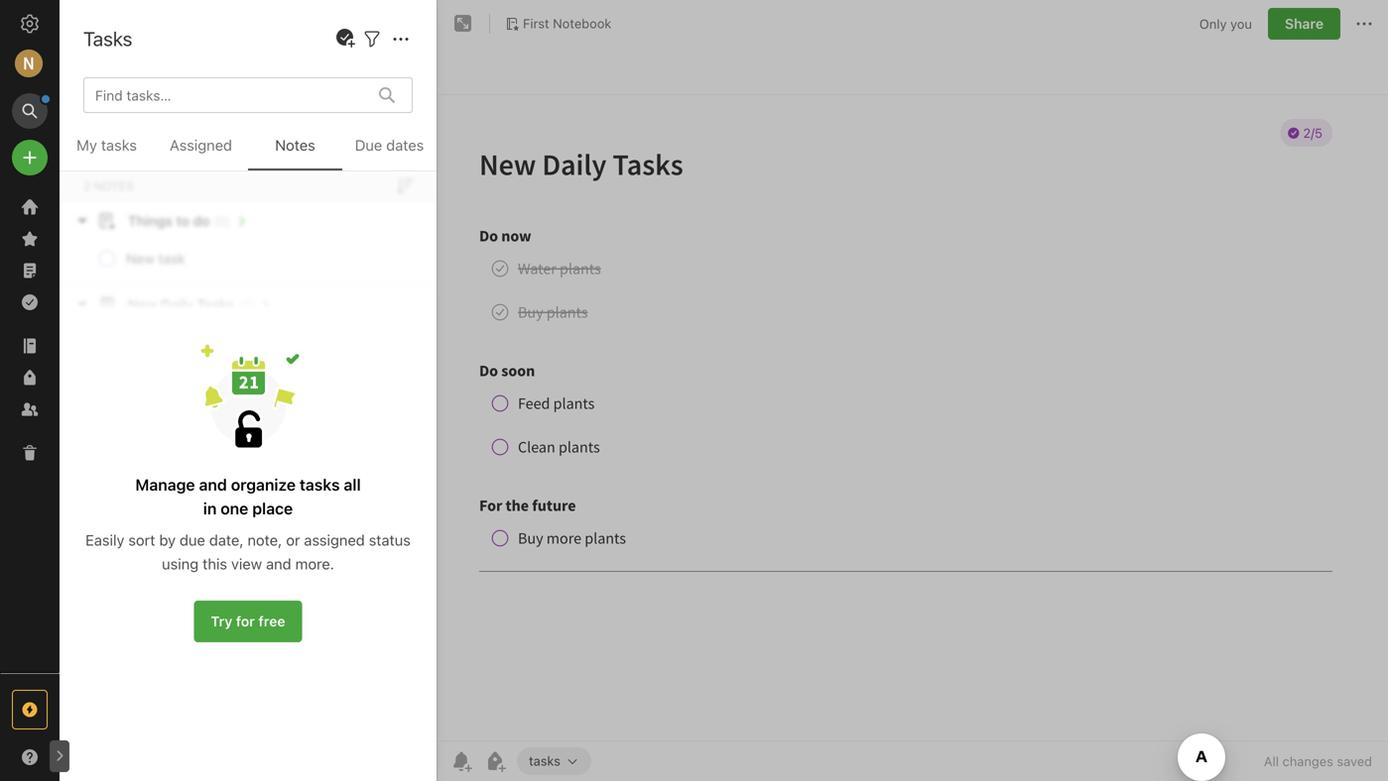Task type: locate. For each thing, give the bounding box(es) containing it.
first notebook button
[[498, 10, 618, 38]]

WHAT'S NEW field
[[0, 742, 60, 774]]

assigned
[[170, 136, 232, 154]]

1 vertical spatial notes
[[275, 136, 315, 154]]

tasks up few
[[101, 136, 137, 154]]

1 vertical spatial tasks
[[154, 114, 191, 130]]

0 horizontal spatial notes
[[102, 20, 157, 43]]

a few minutes ago
[[85, 160, 187, 174]]

easily
[[85, 532, 124, 549]]

first notebook
[[523, 16, 612, 31]]

new
[[85, 114, 114, 130]]

0 vertical spatial and
[[199, 476, 227, 495]]

click to expand image
[[51, 745, 66, 769]]

share button
[[1268, 8, 1340, 40]]

you
[[1230, 16, 1252, 31]]

tasks up note
[[83, 27, 132, 50]]

0 vertical spatial notes
[[102, 20, 157, 43]]

using
[[162, 556, 199, 573]]

changes
[[1283, 755, 1333, 769]]

by
[[159, 532, 176, 549]]

tasks button
[[517, 748, 591, 776]]

tasks down the
[[202, 160, 232, 174]]

a
[[85, 160, 92, 174]]

tasks up soon
[[154, 114, 191, 130]]

date,
[[209, 532, 244, 549]]

this
[[203, 556, 227, 573]]

1
[[83, 62, 90, 78]]

notes
[[102, 20, 157, 43], [275, 136, 315, 154]]

tasks right add tag image
[[529, 754, 561, 769]]

my tasks
[[76, 136, 137, 154]]

minutes
[[119, 160, 163, 174]]

tree
[[0, 191, 60, 673]]

1 vertical spatial and
[[266, 556, 291, 573]]

saved
[[1337, 755, 1372, 769]]

and inside the easily sort by due date, note, or assigned status using this view and more.
[[266, 556, 291, 573]]

tasks inside note list element
[[202, 160, 232, 174]]

1 horizontal spatial tasks
[[154, 114, 191, 130]]

Find tasks… text field
[[87, 79, 367, 111]]

1 horizontal spatial and
[[266, 556, 291, 573]]

tasks
[[101, 136, 137, 154], [202, 160, 232, 174], [300, 476, 340, 495], [529, 754, 561, 769]]

only
[[1199, 16, 1227, 31]]

all
[[344, 476, 361, 495]]

manage and organize tasks all in one place
[[135, 476, 361, 518]]

do
[[85, 134, 103, 151], [137, 134, 155, 151]]

0 horizontal spatial do
[[85, 134, 103, 151]]

tasks left all
[[300, 476, 340, 495]]

and
[[199, 476, 227, 495], [266, 556, 291, 573]]

status
[[369, 532, 411, 549]]

for
[[236, 614, 255, 630]]

do down new
[[85, 134, 103, 151]]

in
[[203, 500, 217, 518]]

new daily tasks do now do soon for the future
[[85, 114, 282, 151]]

0 vertical spatial tasks
[[83, 27, 132, 50]]

1 horizontal spatial notes
[[275, 136, 315, 154]]

tasks
[[83, 27, 132, 50], [154, 114, 191, 130]]

note window element
[[438, 0, 1388, 782]]

my tasks button
[[60, 133, 154, 171]]

add tag image
[[483, 750, 507, 774]]

and down note,
[[266, 556, 291, 573]]

tasks inside button
[[101, 136, 137, 154]]

home image
[[18, 195, 42, 219]]

2/5
[[107, 182, 125, 196]]

share
[[1285, 15, 1324, 32]]

notes right the
[[275, 136, 315, 154]]

place
[[252, 500, 293, 518]]

new task image
[[333, 27, 357, 51]]

notes up note
[[102, 20, 157, 43]]

note
[[93, 62, 122, 78]]

tasks inside manage and organize tasks all in one place
[[300, 476, 340, 495]]

do down daily
[[137, 134, 155, 151]]

1 horizontal spatial do
[[137, 134, 155, 151]]

and up "in"
[[199, 476, 227, 495]]

now
[[107, 134, 133, 151]]

organize
[[231, 476, 296, 495]]

due
[[355, 136, 382, 154]]

0 horizontal spatial and
[[199, 476, 227, 495]]



Task type: describe. For each thing, give the bounding box(es) containing it.
view
[[231, 556, 262, 573]]

account image
[[15, 50, 43, 77]]

dates
[[386, 136, 424, 154]]

1 note
[[83, 62, 122, 78]]

only you
[[1199, 16, 1252, 31]]

daily
[[118, 114, 151, 130]]

1 do from the left
[[85, 134, 103, 151]]

tasks inside the new daily tasks do now do soon for the future
[[154, 114, 191, 130]]

future
[[243, 134, 282, 151]]

note,
[[248, 532, 282, 549]]

Filter tasks field
[[360, 26, 384, 51]]

for
[[194, 134, 215, 151]]

try for free
[[211, 614, 285, 630]]

soon
[[159, 134, 190, 151]]

Note Editor text field
[[438, 95, 1388, 741]]

one
[[221, 500, 248, 518]]

try
[[211, 614, 232, 630]]

the
[[219, 134, 239, 151]]

free
[[258, 614, 285, 630]]

notes inside note list element
[[102, 20, 157, 43]]

few
[[95, 160, 115, 174]]

filter tasks image
[[360, 27, 384, 51]]

or
[[286, 532, 300, 549]]

upgrade image
[[18, 699, 42, 722]]

Account field
[[0, 44, 60, 83]]

due dates button
[[342, 133, 437, 171]]

tasks inside button
[[529, 754, 561, 769]]

expand note image
[[451, 12, 475, 36]]

ago
[[166, 160, 187, 174]]

0 horizontal spatial tasks
[[83, 27, 132, 50]]

try for free button
[[194, 601, 302, 643]]

add a reminder image
[[449, 750, 473, 774]]

assigned
[[304, 532, 365, 549]]

more actions and view options image
[[389, 27, 413, 51]]

note list element
[[60, 0, 438, 782]]

more.
[[295, 556, 334, 573]]

More actions and view options field
[[384, 26, 413, 51]]

2 do from the left
[[137, 134, 155, 151]]

due dates
[[355, 136, 424, 154]]

all changes saved
[[1264, 755, 1372, 769]]

manage
[[135, 476, 195, 495]]

easily sort by due date, note, or assigned status using this view and more.
[[85, 532, 411, 573]]

all
[[1264, 755, 1279, 769]]

notes inside button
[[275, 136, 315, 154]]

my
[[76, 136, 97, 154]]

due
[[180, 532, 205, 549]]

settings image
[[18, 12, 42, 36]]

and inside manage and organize tasks all in one place
[[199, 476, 227, 495]]

first
[[523, 16, 549, 31]]

assigned button
[[154, 133, 248, 171]]

notebook
[[553, 16, 612, 31]]

sort
[[128, 532, 155, 549]]

notes button
[[248, 133, 342, 171]]



Task type: vqa. For each thing, say whether or not it's contained in the screenshot.
top the a
no



